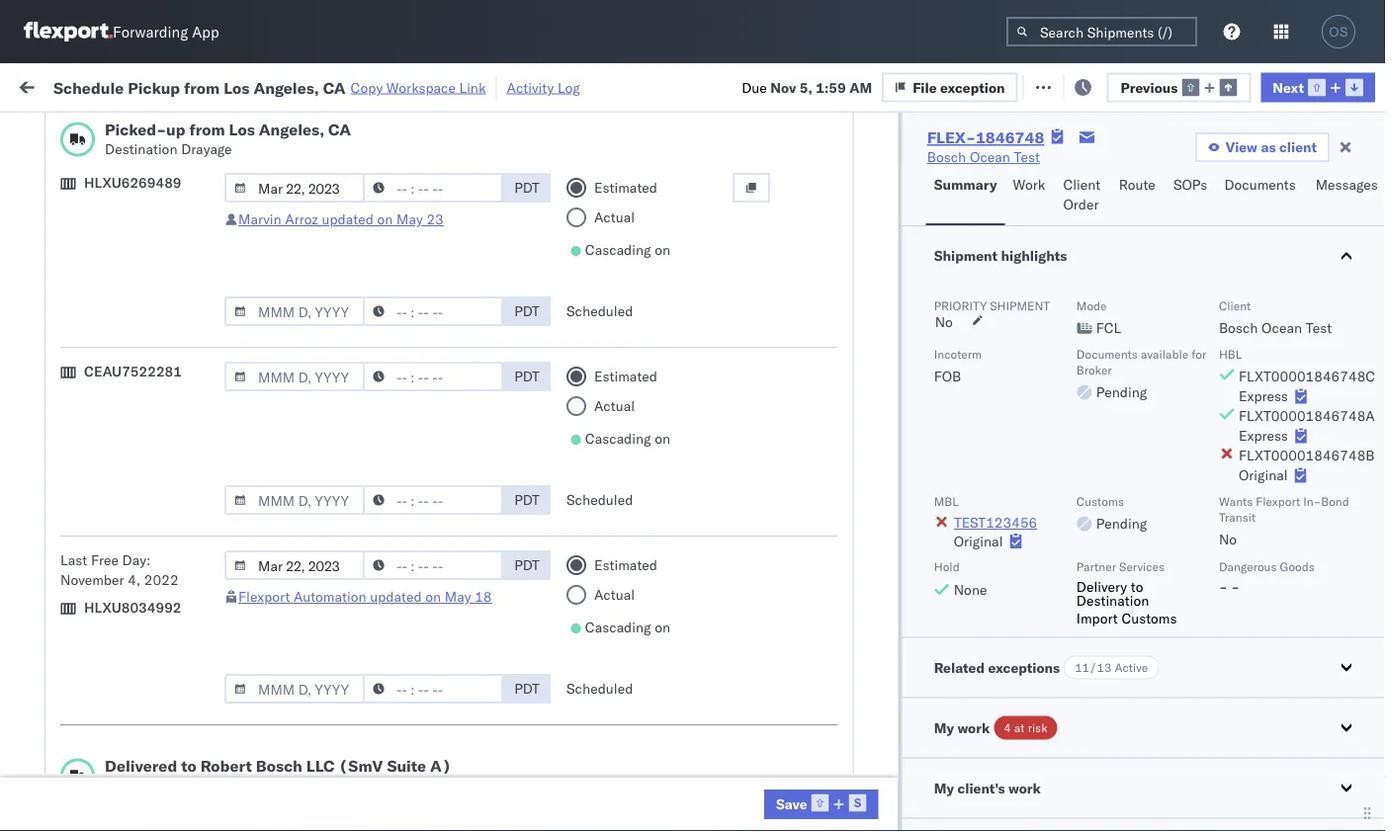 Task type: vqa. For each thing, say whether or not it's contained in the screenshot.


Task type: locate. For each thing, give the bounding box(es) containing it.
bosch ocean test link
[[927, 147, 1040, 167]]

schedule delivery appointment button for 10:30 pm cst, jan 23, 2023
[[45, 675, 243, 697]]

0 vertical spatial work
[[215, 77, 249, 94]]

risk for 759 at risk
[[408, 77, 431, 94]]

2 appointment from the top
[[162, 371, 243, 389]]

2 10:30 from the top
[[318, 720, 357, 738]]

2 lhuu7894563, from the top
[[1218, 502, 1321, 520]]

ocean fcl for 1:59 am cst, dec 14, 2022's schedule delivery appointment link
[[605, 503, 674, 520]]

hlxu626
[[1324, 241, 1386, 259], [1324, 285, 1386, 302], [1324, 328, 1386, 346], [1324, 372, 1386, 389], [1324, 415, 1386, 433]]

0 vertical spatial cascading
[[585, 242, 651, 259]]

1 vertical spatial 23,
[[446, 677, 467, 694]]

0 vertical spatial 1889466
[[1134, 503, 1195, 520]]

pm
[[352, 546, 374, 564], [361, 677, 382, 694], [361, 720, 382, 738]]

documents down container
[[1225, 176, 1296, 193]]

lhuu7894563, up dangerous
[[1218, 502, 1321, 520]]

work right client's
[[1009, 780, 1041, 797]]

1 upload customs clearance documents from the top
[[45, 187, 217, 225]]

Search Shipments (/) text field
[[1007, 17, 1198, 46]]

2 vertical spatial 1:59 am cdt, nov 5, 2022
[[318, 372, 493, 390]]

account up my client's work
[[964, 720, 1016, 738]]

message
[[265, 77, 320, 94]]

work inside button
[[215, 77, 249, 94]]

2 vertical spatial scheduled
[[567, 681, 633, 698]]

lhuu7894563, uetu523 for 1:59 am cst, dec 14, 2022
[[1218, 502, 1386, 520]]

client for client name
[[734, 162, 766, 177]]

pdt for fourth mmm d, yyyy text box from the top of the page
[[514, 681, 540, 698]]

2 vertical spatial work
[[1009, 780, 1041, 797]]

flexport inside wants flexport in-bond transit no
[[1256, 494, 1301, 509]]

confirm for confirm delivery
[[45, 589, 96, 606]]

confirm inside confirm pickup from los angeles, ca
[[45, 536, 96, 553]]

shipment
[[934, 247, 998, 265]]

ca for the confirm pickup from los angeles, ca button
[[45, 555, 64, 573]]

test inside client bosch ocean test incoterm fob
[[1306, 319, 1332, 337]]

angeles, inside confirm pickup from los angeles, ca
[[204, 536, 259, 553]]

risk
[[408, 77, 431, 94], [1028, 721, 1048, 736]]

destination inside partner services delivery to destination import customs
[[1077, 592, 1150, 609]]

flexport
[[734, 198, 786, 216], [1256, 494, 1301, 509], [238, 589, 290, 606], [734, 633, 786, 651]]

2 vertical spatial 23,
[[446, 720, 467, 738]]

nov for schedule delivery appointment link related to 1:59 am cdt, nov 5, 2022
[[414, 372, 439, 390]]

dec up 8:00 am cst, dec 24, 2022
[[412, 546, 437, 564]]

0 vertical spatial at
[[392, 77, 405, 94]]

estimated for marvin arroz updated on may 23
[[594, 180, 658, 197]]

los inside picked-up from los angeles, ca destination drayage
[[229, 120, 255, 140]]

ocean inside 'bosch ocean test' 'link'
[[970, 148, 1011, 166]]

delivery for 1:59 am cdt, nov 5, 2022
[[108, 371, 158, 389]]

lhuu7894563, uetu523 for 6:00 pm cst, dec 23, 2022
[[1218, 546, 1386, 563]]

nov
[[771, 78, 796, 96], [414, 285, 439, 303], [414, 329, 439, 346], [414, 372, 439, 390]]

bosch inside 'link'
[[927, 148, 967, 166]]

1 vertical spatial upload customs clearance documents button
[[45, 404, 281, 446]]

0 vertical spatial confirm
[[45, 536, 96, 553]]

5 schedule pickup from los angeles, ca link from the top
[[45, 752, 281, 792]]

0 vertical spatial import
[[167, 77, 211, 94]]

0 vertical spatial may
[[397, 211, 423, 228]]

8 ocean fcl from the top
[[605, 546, 674, 564]]

may left 23
[[397, 211, 423, 228]]

3 schedule delivery appointment button from the top
[[45, 501, 243, 523]]

3 uetu523 from the top
[[1324, 546, 1386, 563]]

1 vertical spatial upload customs clearance documents
[[45, 405, 217, 442]]

ocean inside client bosch ocean test incoterm fob
[[1262, 319, 1303, 337]]

-- : -- -- text field up 24, on the bottom left
[[363, 551, 503, 581]]

1:59 for 4th schedule pickup from los angeles, ca button from the bottom
[[318, 329, 349, 346]]

schedule pickup from los angeles, ca link for 5th schedule pickup from los angeles, ca button from the bottom
[[45, 273, 281, 313]]

original down test123456
[[954, 533, 1003, 550]]

work left "flex"
[[1013, 176, 1046, 193]]

2 estimated from the top
[[594, 368, 658, 386]]

0 vertical spatial integration test account - karl lagerfeld
[[862, 677, 1120, 694]]

1 lhuu7894563, uetu523 from the top
[[1218, 459, 1386, 476]]

2 upload customs clearance documents link from the top
[[45, 404, 281, 444]]

to down 'services'
[[1131, 578, 1144, 595]]

0 vertical spatial upload customs clearance documents link
[[45, 186, 281, 226]]

1 vertical spatial risk
[[1028, 721, 1048, 736]]

schedule pickup from los angeles, ca copy workspace link
[[53, 77, 486, 97]]

pending for documents available for broker
[[1097, 384, 1148, 401]]

maeu
[[1347, 633, 1386, 651], [1347, 677, 1386, 694], [1347, 720, 1386, 738], [1347, 808, 1386, 825]]

10:30 pm cst, jan 23, 2023 for schedule pickup from rotterdam, netherlands
[[318, 720, 505, 738]]

ca for 1st schedule pickup from los angeles, ca button from the bottom of the page
[[45, 773, 64, 790]]

fcl
[[649, 198, 674, 216], [649, 242, 674, 259], [1097, 319, 1122, 337], [649, 329, 674, 346], [649, 372, 674, 390], [649, 416, 674, 433], [649, 459, 674, 477], [649, 503, 674, 520], [649, 546, 674, 564], [649, 590, 674, 607], [649, 633, 674, 651], [649, 677, 674, 694], [649, 720, 674, 738], [649, 764, 674, 781]]

los
[[224, 77, 250, 97], [229, 120, 255, 140], [186, 274, 209, 292], [186, 318, 209, 335], [186, 449, 209, 466], [178, 536, 201, 553], [186, 623, 209, 640], [186, 753, 209, 770]]

flex-1889466 down 'services'
[[1092, 590, 1195, 607]]

23,
[[441, 546, 462, 564], [446, 677, 467, 694], [446, 720, 467, 738]]

for
[[188, 123, 205, 137], [1192, 347, 1207, 361]]

account down related exceptions
[[964, 677, 1016, 694]]

upload customs clearance documents for second upload customs clearance documents link from the bottom of the page
[[45, 187, 217, 225]]

0 vertical spatial my work
[[20, 72, 108, 99]]

2 actual from the top
[[594, 398, 635, 415]]

upload down workitem
[[45, 187, 90, 205]]

4 schedule pickup from los angeles, ca button from the top
[[45, 622, 281, 663]]

1 schedule pickup from los angeles, ca from the top
[[45, 274, 267, 312]]

exception down search shipments (/) text field
[[1076, 77, 1141, 94]]

0 vertical spatial 23,
[[441, 546, 462, 564]]

lhuu7894563, down dangerous
[[1218, 589, 1321, 607]]

1:59 for "schedule delivery appointment" button related to 1:59 am cst, dec 14, 2022
[[318, 503, 349, 520]]

-- : -- -- text field
[[363, 174, 503, 203], [363, 362, 503, 392]]

dangerous goods - -
[[1219, 560, 1315, 595]]

schedule delivery appointment link
[[45, 240, 243, 260], [45, 370, 243, 390], [45, 501, 243, 521], [45, 675, 243, 695]]

pdt for third mmm d, yyyy text box from the top
[[514, 368, 540, 386]]

delivery inside partner services delivery to destination import customs
[[1077, 578, 1128, 595]]

karl down my client's work
[[1032, 808, 1057, 825]]

flex-1893174 button
[[1060, 629, 1198, 656], [1060, 629, 1198, 656]]

2 vandelay from the left
[[862, 764, 920, 781]]

2 vertical spatial account
[[964, 808, 1016, 825]]

2130387 down 'active'
[[1134, 677, 1195, 694]]

pickup for 2nd schedule pickup from los angeles, ca button from the bottom of the page
[[108, 623, 150, 640]]

flex id
[[1060, 162, 1097, 177]]

1 vertical spatial work
[[958, 719, 990, 737]]

upload customs clearance documents down workitem button
[[45, 187, 217, 225]]

3 cdt, from the top
[[378, 329, 410, 346]]

0 vertical spatial karl
[[1032, 677, 1057, 694]]

1889466 for 1:59 am cst, dec 14, 2022
[[1134, 503, 1195, 520]]

import
[[167, 77, 211, 94], [1077, 610, 1118, 627]]

1 vertical spatial flexport demo consignee
[[734, 633, 896, 651]]

0 vertical spatial cascading on
[[585, 242, 671, 259]]

no down priority
[[935, 314, 953, 331]]

view as client
[[1226, 138, 1317, 156]]

risk right 759
[[408, 77, 431, 94]]

2 flex-1889466 from the top
[[1092, 546, 1195, 564]]

2 vertical spatial flex-1889466
[[1092, 590, 1195, 607]]

19,
[[443, 198, 465, 216]]

dec left 24, on the bottom left
[[413, 590, 439, 607]]

0 vertical spatial destination
[[105, 141, 178, 158]]

lhuu7894563, uetu523 up "in-"
[[1218, 459, 1386, 476]]

4
[[1004, 721, 1011, 736]]

14,
[[442, 503, 463, 520]]

1 account from the top
[[964, 677, 1016, 694]]

0 horizontal spatial risk
[[408, 77, 431, 94]]

cascading on for flexport automation updated on may 18
[[585, 620, 671, 637]]

1 vertical spatial integration
[[862, 720, 931, 738]]

delivery for 8:00 am cst, dec 24, 2022
[[100, 589, 150, 606]]

2 schedule pickup from los angeles, ca from the top
[[45, 318, 267, 355]]

my up west
[[934, 719, 954, 737]]

delivery for 10:30 pm cst, jan 23, 2023
[[108, 676, 158, 693]]

0 horizontal spatial work
[[215, 77, 249, 94]]

1 demo from the top
[[789, 198, 826, 216]]

0 vertical spatial 1:59 am cdt, nov 5, 2022
[[318, 285, 493, 303]]

1 2130387 from the top
[[1134, 677, 1195, 694]]

3 1889466 from the top
[[1134, 590, 1195, 607]]

2 vertical spatial karl
[[1032, 808, 1057, 825]]

estimated
[[594, 180, 658, 197], [594, 368, 658, 386], [594, 557, 658, 575]]

2 pending from the top
[[1097, 515, 1148, 533]]

resize handle column header for the "container numbers" button
[[1313, 153, 1337, 832]]

1 vertical spatial -- : -- -- text field
[[363, 362, 503, 392]]

schedule delivery appointment button for 1:59 am cst, dec 14, 2022
[[45, 501, 243, 523]]

drayage
[[181, 141, 232, 158]]

2 scheduled from the top
[[567, 492, 633, 509]]

confirm up november
[[45, 536, 96, 553]]

1 schedule pickup from los angeles, ca button from the top
[[45, 273, 281, 315]]

vandelay for vandelay west
[[862, 764, 920, 781]]

1 schedule delivery appointment from the top
[[45, 241, 243, 258]]

2 resize handle column header from the left
[[502, 153, 526, 832]]

dec for 23,
[[412, 546, 437, 564]]

2 ceau7522281, from the top
[[1218, 285, 1320, 302]]

3 cascading on from the top
[[585, 620, 671, 637]]

los for 4th schedule pickup from los angeles, ca button from the bottom
[[186, 318, 209, 335]]

demo down name
[[789, 198, 826, 216]]

2 vertical spatial lagerfeld
[[1061, 808, 1120, 825]]

4 ceau7522281, from the top
[[1218, 372, 1320, 389]]

karl down exceptions
[[1032, 677, 1057, 694]]

clearance for 1st upload customs clearance documents link from the bottom
[[153, 405, 217, 422]]

4 pdt from the top
[[514, 492, 540, 509]]

mmm d, yyyy text field up automation
[[225, 551, 365, 581]]

0 vertical spatial to
[[1131, 578, 1144, 595]]

0 vertical spatial updated
[[322, 211, 374, 228]]

ocean
[[970, 148, 1011, 166], [605, 198, 646, 216], [605, 242, 646, 259], [777, 242, 817, 259], [905, 242, 946, 259], [777, 285, 817, 303], [905, 285, 946, 303], [1262, 319, 1303, 337], [605, 329, 646, 346], [777, 329, 817, 346], [905, 329, 946, 346], [605, 372, 646, 390], [777, 372, 817, 390], [905, 372, 946, 390], [605, 416, 646, 433], [777, 416, 817, 433], [905, 416, 946, 433], [605, 459, 646, 477], [777, 459, 817, 477], [905, 459, 946, 477], [605, 503, 646, 520], [777, 503, 817, 520], [905, 503, 946, 520], [605, 546, 646, 564], [777, 546, 817, 564], [905, 546, 946, 564], [605, 590, 646, 607], [777, 590, 817, 607], [905, 590, 946, 607], [605, 633, 646, 651], [605, 677, 646, 694], [605, 720, 646, 738], [605, 764, 646, 781]]

4,
[[128, 572, 141, 589]]

0 vertical spatial for
[[188, 123, 205, 137]]

clearance for second upload customs clearance documents link from the bottom of the page
[[153, 187, 217, 205]]

am for 5th schedule pickup from los angeles, ca button from the bottom
[[352, 285, 375, 303]]

0 vertical spatial estimated
[[594, 180, 658, 197]]

from inside schedule pickup from rotterdam, netherlands
[[154, 710, 183, 727]]

1 horizontal spatial work
[[1013, 176, 1046, 193]]

none
[[954, 581, 988, 598]]

messages
[[1316, 176, 1378, 193]]

cst, for schedule delivery appointment link corresponding to 10:30 pm cst, jan 23, 2023
[[386, 677, 417, 694]]

3 estimated from the top
[[594, 557, 658, 575]]

5 pdt from the top
[[514, 557, 540, 575]]

0 vertical spatial 2023
[[470, 677, 505, 694]]

updated right arroz
[[322, 211, 374, 228]]

express up flxt00001846748a
[[1239, 388, 1289, 405]]

3 karl from the top
[[1032, 808, 1057, 825]]

test1 up flxt00001846748b
[[1347, 416, 1386, 433]]

to left the robert on the bottom left
[[181, 757, 197, 777]]

activity log
[[507, 79, 580, 96]]

1 lagerfeld from the top
[[1061, 677, 1120, 694]]

lhuu7894563,
[[1218, 459, 1321, 476], [1218, 502, 1321, 520], [1218, 546, 1321, 563], [1218, 589, 1321, 607]]

2023 down 18
[[470, 677, 505, 694]]

1 vertical spatial account
[[964, 720, 1016, 738]]

los for the confirm pickup from los angeles, ca button
[[178, 536, 201, 553]]

2 account from the top
[[964, 720, 1016, 738]]

1 1:59 am cdt, nov 5, 2022 from the top
[[318, 285, 493, 303]]

schedule pickup from los angeles, ca
[[45, 274, 267, 312], [45, 318, 267, 355], [45, 449, 267, 486], [45, 623, 267, 660], [45, 753, 267, 790]]

2023 for schedule pickup from rotterdam, netherlands
[[470, 720, 505, 738]]

for right up
[[188, 123, 205, 137]]

abcde
[[1347, 459, 1386, 477], [1347, 503, 1386, 520], [1347, 546, 1386, 564], [1347, 590, 1386, 607]]

vandelay left west
[[862, 764, 920, 781]]

documents down workitem
[[45, 207, 117, 225]]

0 vertical spatial flex-1889466
[[1092, 503, 1195, 520]]

flex-1889466 up 'services'
[[1092, 503, 1195, 520]]

2023 for schedule delivery appointment
[[470, 677, 505, 694]]

1 horizontal spatial work
[[958, 719, 990, 737]]

2 vertical spatial pm
[[361, 720, 382, 738]]

angeles, for 1st schedule pickup from los angeles, ca button from the bottom of the page
[[212, 753, 267, 770]]

schedule pickup from rotterdam, netherlands
[[45, 710, 257, 747]]

2 vertical spatial actual
[[594, 587, 635, 604]]

status
[[107, 123, 142, 137]]

my inside button
[[934, 780, 954, 797]]

1 vertical spatial express
[[1239, 427, 1289, 445]]

no down transit at the right
[[1219, 531, 1237, 548]]

1 vertical spatial 10:30
[[318, 720, 357, 738]]

4 ocean fcl from the top
[[605, 372, 674, 390]]

1 vertical spatial actual
[[594, 398, 635, 415]]

lhuu7894563, uetu523 for 8:00 am cst, dec 24, 2022
[[1218, 589, 1386, 607]]

MMM D, YYYY text field
[[225, 174, 365, 203], [225, 297, 365, 327], [225, 362, 365, 392], [225, 675, 365, 705]]

flxt00001846748b
[[1239, 447, 1375, 464]]

2 cascading from the top
[[585, 431, 651, 448]]

route button
[[1111, 167, 1166, 225]]

dec for 14,
[[413, 503, 439, 520]]

deadline button
[[309, 157, 506, 177]]

my work left '4'
[[934, 719, 990, 737]]

related
[[934, 659, 985, 676]]

1 vertical spatial estimated
[[594, 368, 658, 386]]

schedule pickup from los angeles, ca for 5th schedule pickup from los angeles, ca button from the bottom
[[45, 274, 267, 312]]

1 vertical spatial no
[[1219, 531, 1237, 548]]

may for 18
[[445, 589, 471, 606]]

1660288
[[1134, 198, 1195, 216]]

angeles, for the confirm pickup from los angeles, ca button
[[204, 536, 259, 553]]

lhuu7894563, uetu523 down goods
[[1218, 589, 1386, 607]]

los inside confirm pickup from los angeles, ca
[[178, 536, 201, 553]]

-- : -- -- text field
[[363, 297, 503, 327], [363, 486, 503, 516], [363, 551, 503, 581], [363, 675, 503, 705]]

1 vertical spatial test1
[[1347, 372, 1386, 390]]

2022
[[468, 198, 503, 216], [459, 285, 493, 303], [459, 329, 493, 346], [459, 372, 493, 390], [467, 503, 501, 520], [466, 546, 500, 564], [144, 572, 179, 589], [467, 590, 501, 607]]

0 vertical spatial clearance
[[153, 187, 217, 205]]

file down search shipments (/) text field
[[1049, 77, 1073, 94]]

demo left bookings
[[789, 633, 826, 651]]

MMM D, YYYY text field
[[225, 486, 365, 516], [225, 551, 365, 581]]

flex-2130387 down flex-1662119
[[1092, 808, 1195, 825]]

1 karl from the top
[[1032, 677, 1057, 694]]

1 10:30 from the top
[[318, 677, 357, 694]]

risk right '4'
[[1028, 721, 1048, 736]]

november
[[60, 572, 124, 589]]

batch
[[1275, 77, 1314, 94]]

2 vertical spatial test1
[[1347, 416, 1386, 433]]

0 vertical spatial 10:30 pm cst, jan 23, 2023
[[318, 677, 505, 694]]

for inside documents available for broker
[[1192, 347, 1207, 361]]

cascading on
[[585, 242, 671, 259], [585, 431, 671, 448], [585, 620, 671, 637]]

nov for schedule pickup from los angeles, ca link associated with 4th schedule pickup from los angeles, ca button from the bottom
[[414, 329, 439, 346]]

hlxu8034992
[[84, 600, 182, 617]]

2 abcde from the top
[[1347, 503, 1386, 520]]

1 vertical spatial upload customs clearance documents link
[[45, 404, 281, 444]]

uetu523 down bond
[[1324, 546, 1386, 563]]

5 ceau7522281, from the top
[[1218, 415, 1320, 433]]

flex-1846748 up documents available for broker
[[1092, 329, 1195, 346]]

cascading on for marvin arroz updated on may 23
[[585, 242, 671, 259]]

pickup for 4th schedule pickup from los angeles, ca button from the bottom
[[108, 318, 150, 335]]

1 horizontal spatial for
[[1192, 347, 1207, 361]]

test1
[[1347, 242, 1386, 259], [1347, 372, 1386, 390], [1347, 416, 1386, 433]]

destination down partner
[[1077, 592, 1150, 609]]

9 ocean fcl from the top
[[605, 590, 674, 607]]

customs down ceau7522281
[[94, 405, 150, 422]]

1 estimated from the top
[[594, 180, 658, 197]]

(smv
[[339, 757, 383, 777]]

documents up broker
[[1077, 347, 1138, 361]]

0 vertical spatial risk
[[408, 77, 431, 94]]

4 cdt, from the top
[[378, 372, 410, 390]]

schedule pickup from los angeles, ca for 3rd schedule pickup from los angeles, ca button from the top of the page
[[45, 449, 267, 486]]

flex-2130387 down 'active'
[[1092, 677, 1195, 694]]

1 cdt, from the top
[[378, 198, 410, 216]]

ocean fcl
[[605, 198, 674, 216], [605, 242, 674, 259], [605, 329, 674, 346], [605, 372, 674, 390], [605, 416, 674, 433], [605, 459, 674, 477], [605, 503, 674, 520], [605, 546, 674, 564], [605, 590, 674, 607], [605, 633, 674, 651], [605, 677, 674, 694], [605, 720, 674, 738], [605, 764, 674, 781]]

lhuu7894563, up 'wants'
[[1218, 459, 1321, 476]]

integration down vandelay west
[[862, 808, 931, 825]]

clearance
[[153, 187, 217, 205], [153, 405, 217, 422]]

confirm pickup from los angeles, ca button
[[45, 535, 281, 576]]

work up status : ready for work, blocked, in progress
[[215, 77, 249, 94]]

account down my client's work
[[964, 808, 1016, 825]]

at right 759
[[392, 77, 405, 94]]

3 lhuu7894563, uetu523 from the top
[[1218, 546, 1386, 563]]

resize handle column header
[[283, 153, 307, 832], [502, 153, 526, 832], [572, 153, 595, 832], [700, 153, 724, 832], [829, 153, 853, 832], [1027, 153, 1050, 832], [1185, 153, 1209, 832], [1313, 153, 1337, 832], [1350, 153, 1374, 832]]

vandelay up save at the right of page
[[734, 764, 791, 781]]

upload customs clearance documents link down ceau7522281
[[45, 404, 281, 444]]

12 ocean fcl from the top
[[605, 720, 674, 738]]

0 vertical spatial dec
[[413, 503, 439, 520]]

-- : -- -- text field up 6:00 pm cst, dec 23, 2022
[[363, 486, 503, 516]]

pickup inside schedule pickup from rotterdam, netherlands
[[108, 710, 150, 727]]

import inside button
[[167, 77, 211, 94]]

angeles, for 3rd schedule pickup from los angeles, ca button from the top of the page
[[212, 449, 267, 466]]

clearance down ceau7522281
[[153, 405, 217, 422]]

picked-
[[105, 120, 166, 140]]

original
[[1239, 467, 1288, 484], [954, 533, 1003, 550]]

last
[[60, 552, 87, 570]]

1 horizontal spatial original
[[1239, 467, 1288, 484]]

2:00
[[318, 198, 349, 216]]

6 ocean fcl from the top
[[605, 459, 674, 477]]

client name
[[734, 162, 800, 177]]

1 cascading on from the top
[[585, 242, 671, 259]]

1 horizontal spatial risk
[[1028, 721, 1048, 736]]

account
[[964, 677, 1016, 694], [964, 720, 1016, 738], [964, 808, 1016, 825]]

active
[[1115, 661, 1148, 675]]

3 lhuu7894563, from the top
[[1218, 546, 1321, 563]]

11 ocean fcl from the top
[[605, 677, 674, 694]]

delivery inside button
[[100, 589, 150, 606]]

2 vertical spatial my
[[934, 780, 954, 797]]

destination down ":"
[[105, 141, 178, 158]]

4 at risk
[[1004, 721, 1048, 736]]

4 appointment from the top
[[162, 676, 243, 693]]

my left client's
[[934, 780, 954, 797]]

in
[[295, 123, 306, 137]]

integration for schedule delivery appointment
[[862, 677, 931, 694]]

file exception button
[[1018, 71, 1154, 100], [1018, 71, 1154, 100], [882, 72, 1018, 102], [882, 72, 1018, 102]]

to inside partner services delivery to destination import customs
[[1131, 578, 1144, 595]]

1 flex-1889466 from the top
[[1092, 503, 1195, 520]]

view
[[1226, 138, 1258, 156]]

pending
[[1097, 384, 1148, 401], [1097, 515, 1148, 533]]

2023 up 1:59 am cst, jan 25, 2023
[[470, 720, 505, 738]]

pending down broker
[[1097, 384, 1148, 401]]

2 vertical spatial integration test account - karl lagerfeld
[[862, 808, 1120, 825]]

1 vertical spatial cascading on
[[585, 431, 671, 448]]

1889466 for 6:00 pm cst, dec 23, 2022
[[1134, 546, 1195, 564]]

Search Work text field
[[721, 71, 937, 100]]

pickup inside confirm pickup from los angeles, ca
[[100, 536, 142, 553]]

24,
[[442, 590, 463, 607]]

forwarding app link
[[24, 22, 219, 42]]

1 vertical spatial at
[[1015, 721, 1025, 736]]

am for "schedule delivery appointment" button related to 1:59 am cst, dec 14, 2022
[[352, 503, 375, 520]]

1 clearance from the top
[[153, 187, 217, 205]]

1 vertical spatial pm
[[361, 677, 382, 694]]

1 horizontal spatial no
[[1219, 531, 1237, 548]]

scheduled for flexport automation updated on may 18
[[567, 681, 633, 698]]

filtered by:
[[20, 121, 91, 138]]

upload customs clearance documents link down workitem button
[[45, 186, 281, 226]]

3 schedule pickup from los angeles, ca from the top
[[45, 449, 267, 486]]

1 pdt from the top
[[514, 180, 540, 197]]

uetu523 right "in-"
[[1324, 502, 1386, 520]]

integration test account - karl lagerfeld down my client's work
[[862, 808, 1120, 825]]

save
[[776, 796, 808, 813]]

resize handle column header for flex id button
[[1185, 153, 1209, 832]]

pdt for 1st mmm d, yyyy text box from the top
[[514, 180, 540, 197]]

205
[[454, 77, 480, 94]]

delivered
[[105, 757, 177, 777]]

test1 down ymluw
[[1347, 242, 1386, 259]]

am
[[850, 78, 872, 96], [352, 198, 375, 216], [352, 285, 375, 303], [352, 329, 375, 346], [352, 372, 375, 390], [352, 503, 375, 520], [352, 590, 375, 607], [352, 764, 375, 781]]

0 vertical spatial upload customs clearance documents
[[45, 187, 217, 225]]

lhuu7894563, uetu523 down flxt00001846748b
[[1218, 502, 1386, 520]]

1 vertical spatial may
[[445, 589, 471, 606]]

ca inside confirm pickup from los angeles, ca
[[45, 555, 64, 573]]

3 abcde from the top
[[1347, 546, 1386, 564]]

0 vertical spatial demo
[[789, 198, 826, 216]]

my work up the filtered by:
[[20, 72, 108, 99]]

2 upload from the top
[[45, 405, 90, 422]]

3 cascading from the top
[[585, 620, 651, 637]]

test123456
[[954, 514, 1038, 532]]

2023 right 25,
[[463, 764, 497, 781]]

actual for marvin arroz updated on may 23
[[594, 209, 635, 226]]

uetu523 for 8:00 am cst, dec 24, 2022
[[1324, 589, 1386, 607]]

mmm d, yyyy text field up "6:00"
[[225, 486, 365, 516]]

1 vertical spatial confirm
[[45, 589, 96, 606]]

upload down ceau7522281
[[45, 405, 90, 422]]

0 vertical spatial jan
[[420, 677, 442, 694]]

1 uetu523 from the top
[[1324, 459, 1386, 476]]

appointment for 10:30 pm cst, jan 23, 2023
[[162, 676, 243, 693]]

confirm for confirm pickup from los angeles, ca
[[45, 536, 96, 553]]

no inside wants flexport in-bond transit no
[[1219, 531, 1237, 548]]

may for 23
[[397, 211, 423, 228]]

flex-1889466 up "flex-1893174"
[[1092, 546, 1195, 564]]

integration test account - karl lagerfeld down related exceptions
[[862, 677, 1120, 694]]

flex-1660288
[[1092, 198, 1195, 216]]

1 horizontal spatial may
[[445, 589, 471, 606]]

lhuu7894563, down transit at the right
[[1218, 546, 1321, 563]]

0 horizontal spatial at
[[392, 77, 405, 94]]

goods
[[1280, 560, 1315, 575]]

vandelay
[[734, 764, 791, 781], [862, 764, 920, 781]]

schedule delivery appointment button
[[45, 240, 243, 262], [45, 370, 243, 392], [45, 501, 243, 523], [45, 675, 243, 697]]

at for 759
[[392, 77, 405, 94]]

flxt00001846748c
[[1239, 368, 1376, 385]]

2 schedule delivery appointment link from the top
[[45, 370, 243, 390]]

marvin arroz updated on may 23 button
[[238, 211, 444, 228]]

pending up 'services'
[[1097, 515, 1148, 533]]

upload customs clearance documents button down ceau7522281
[[45, 404, 281, 446]]

dangerous
[[1219, 560, 1277, 575]]

transit
[[1219, 510, 1256, 525]]

1 horizontal spatial my work
[[934, 719, 990, 737]]

destination inside picked-up from los angeles, ca destination drayage
[[105, 141, 178, 158]]

express up flxt00001846748b
[[1239, 427, 1289, 445]]

1 cascading from the top
[[585, 242, 651, 259]]

los for 3rd schedule pickup from los angeles, ca button from the top of the page
[[186, 449, 209, 466]]

from for schedule pickup from rotterdam, netherlands button
[[154, 710, 183, 727]]

-- : -- -- text field down 23
[[363, 297, 503, 327]]

uetu523 up bond
[[1324, 459, 1386, 476]]

abcde for 1:59 am cst, dec 14, 2022
[[1347, 503, 1386, 520]]

4 mmm d, yyyy text field from the top
[[225, 675, 365, 705]]

9 resize handle column header from the left
[[1350, 153, 1374, 832]]

2 vertical spatial dec
[[413, 590, 439, 607]]

upload for 1st upload customs clearance documents link from the bottom
[[45, 405, 90, 422]]

11/13 active
[[1075, 661, 1148, 675]]

file up flex-1846748 'link'
[[913, 78, 937, 96]]

1 vertical spatial pending
[[1097, 515, 1148, 533]]

0 horizontal spatial import
[[167, 77, 211, 94]]

1 scheduled from the top
[[567, 303, 633, 320]]

import up 11/13
[[1077, 610, 1118, 627]]

resize handle column header for client name button
[[829, 153, 853, 832]]

2 upload customs clearance documents button from the top
[[45, 404, 281, 446]]

1 vandelay from the left
[[734, 764, 791, 781]]

2 vertical spatial cascading
[[585, 620, 651, 637]]

0 vertical spatial lagerfeld
[[1061, 677, 1120, 694]]

2 horizontal spatial client
[[1219, 298, 1251, 313]]

4 schedule delivery appointment button from the top
[[45, 675, 243, 697]]

from for 3rd schedule pickup from los angeles, ca button from the top of the page
[[154, 449, 183, 466]]

1 vertical spatial demo
[[789, 633, 826, 651]]

for left hbl at top
[[1192, 347, 1207, 361]]

1 vertical spatial 2130387
[[1134, 808, 1195, 825]]

1 horizontal spatial client
[[1064, 176, 1101, 193]]

upload customs clearance documents button down workitem button
[[45, 186, 281, 228]]

schedule delivery appointment button for 1:59 am cdt, nov 5, 2022
[[45, 370, 243, 392]]

-- : -- -- text field up a)
[[363, 675, 503, 705]]

10:30
[[318, 677, 357, 694], [318, 720, 357, 738]]

bosch
[[927, 148, 967, 166], [734, 242, 773, 259], [862, 242, 902, 259], [734, 285, 773, 303], [862, 285, 902, 303], [1219, 319, 1258, 337], [734, 329, 773, 346], [862, 329, 902, 346], [734, 372, 773, 390], [862, 372, 902, 390], [734, 416, 773, 433], [862, 416, 902, 433], [734, 459, 773, 477], [862, 459, 902, 477], [734, 503, 773, 520], [862, 503, 902, 520], [734, 546, 773, 564], [862, 546, 902, 564], [734, 590, 773, 607], [862, 590, 902, 607], [256, 757, 303, 777]]

client inside client bosch ocean test incoterm fob
[[1219, 298, 1251, 313]]

1:59 am cst, dec 14, 2022
[[318, 503, 501, 520]]

0 vertical spatial 10:30
[[318, 677, 357, 694]]

0 vertical spatial 2130387
[[1134, 677, 1195, 694]]

test inside 'link'
[[1014, 148, 1040, 166]]

flex-1846748 up summary
[[927, 128, 1045, 147]]

work up by:
[[57, 72, 108, 99]]

priority
[[934, 298, 987, 313]]

test1 up flxt00001846748a
[[1347, 372, 1386, 390]]

original up 'wants'
[[1239, 467, 1288, 484]]

test1 for schedule delivery appointment
[[1347, 242, 1386, 259]]

3 1:59 am cdt, nov 5, 2022 from the top
[[318, 372, 493, 390]]

1 vertical spatial my
[[934, 719, 954, 737]]

container numbers
[[1218, 154, 1271, 184]]

dec left 14,
[[413, 503, 439, 520]]

may
[[397, 211, 423, 228], [445, 589, 471, 606]]

-
[[1219, 578, 1228, 595], [1231, 578, 1240, 595], [1020, 677, 1028, 694], [1020, 720, 1028, 738], [1347, 764, 1356, 781], [1356, 764, 1364, 781], [1020, 808, 1028, 825]]

integration up vandelay west
[[862, 720, 931, 738]]

3 schedule delivery appointment link from the top
[[45, 501, 243, 521]]

may left 18
[[445, 589, 471, 606]]

3 flex-1889466 from the top
[[1092, 590, 1195, 607]]

resize handle column header for workitem button
[[283, 153, 307, 832]]

1 horizontal spatial import
[[1077, 610, 1118, 627]]

6 pdt from the top
[[514, 681, 540, 698]]

at right '4'
[[1015, 721, 1025, 736]]

partner
[[1077, 560, 1117, 575]]

documents
[[1225, 176, 1296, 193], [45, 207, 117, 225], [1077, 347, 1138, 361], [45, 425, 117, 442]]

3 scheduled from the top
[[567, 681, 633, 698]]

1 integration from the top
[[862, 677, 931, 694]]

appointment for 1:59 am cdt, nov 5, 2022
[[162, 371, 243, 389]]

4 schedule delivery appointment from the top
[[45, 676, 243, 693]]

ca inside picked-up from los angeles, ca destination drayage
[[328, 120, 351, 140]]

1 -- : -- -- text field from the top
[[363, 174, 503, 203]]

0 vertical spatial test1
[[1347, 242, 1386, 259]]

my up filtered
[[20, 72, 51, 99]]

work left '4'
[[958, 719, 990, 737]]

test1 for upload customs clearance documents
[[1347, 416, 1386, 433]]

1889466 right partner
[[1134, 546, 1195, 564]]

1 horizontal spatial to
[[1131, 578, 1144, 595]]

mmm d, yyyy text field for third -- : -- -- text box from the bottom of the page
[[225, 486, 365, 516]]

updated down 6:00 pm cst, dec 23, 2022
[[370, 589, 422, 606]]

upload customs clearance documents button
[[45, 186, 281, 228], [45, 404, 281, 446]]

file exception up flex-1846748 'link'
[[913, 78, 1005, 96]]

1 vertical spatial 2023
[[470, 720, 505, 738]]

0 horizontal spatial may
[[397, 211, 423, 228]]

1 vertical spatial karl
[[1032, 720, 1057, 738]]

2 10:30 pm cst, jan 23, 2023 from the top
[[318, 720, 505, 738]]

from inside confirm pickup from los angeles, ca
[[146, 536, 175, 553]]

exception
[[1076, 77, 1141, 94], [941, 78, 1005, 96]]

flex-1889466 for 8:00 am cst, dec 24, 2022
[[1092, 590, 1195, 607]]

2 schedule pickup from los angeles, ca link from the top
[[45, 317, 281, 357]]

7 ocean fcl from the top
[[605, 503, 674, 520]]



Task type: describe. For each thing, give the bounding box(es) containing it.
1 upload customs clearance documents button from the top
[[45, 186, 281, 228]]

consignee button
[[853, 157, 1031, 177]]

759 at risk
[[363, 77, 431, 94]]

angeles, inside picked-up from los angeles, ca destination drayage
[[259, 120, 325, 140]]

documents inside the documents button
[[1225, 176, 1296, 193]]

1 ceau7522281, from the top
[[1218, 241, 1320, 259]]

5 ceau7522281, hlxu626 from the top
[[1218, 415, 1386, 433]]

bosch inside client bosch ocean test incoterm fob
[[1219, 319, 1258, 337]]

am for confirm delivery button
[[352, 590, 375, 607]]

express for flxt00001846748c
[[1239, 388, 1289, 405]]

related exceptions
[[934, 659, 1060, 676]]

due nov 5, 1:59 am
[[742, 78, 872, 96]]

rotterdam,
[[186, 710, 257, 727]]

jan for schedule delivery appointment
[[420, 677, 442, 694]]

pdt for 3rd mmm d, yyyy text box from the bottom
[[514, 303, 540, 320]]

2 -- : -- -- text field from the top
[[363, 486, 503, 516]]

ocean fcl for schedule pickup from los angeles, ca link associated with 4th schedule pickup from los angeles, ca button from the bottom
[[605, 329, 674, 346]]

0 vertical spatial my
[[20, 72, 51, 99]]

angeles, for 5th schedule pickup from los angeles, ca button from the bottom
[[212, 274, 267, 292]]

0 horizontal spatial file
[[913, 78, 937, 96]]

ocean fcl for schedule delivery appointment link related to 1:59 am cdt, nov 5, 2022
[[605, 372, 674, 390]]

summary
[[934, 176, 997, 193]]

0 horizontal spatial original
[[954, 533, 1003, 550]]

0 horizontal spatial my work
[[20, 72, 108, 99]]

2 cascading on from the top
[[585, 431, 671, 448]]

shipment highlights button
[[903, 226, 1386, 286]]

pickup for the confirm pickup from los angeles, ca button
[[100, 536, 142, 553]]

los for 2nd schedule pickup from los angeles, ca button from the bottom of the page
[[186, 623, 209, 640]]

1 -- : -- -- text field from the top
[[363, 297, 503, 327]]

23, for rotterdam,
[[446, 720, 467, 738]]

pm for rotterdam,
[[361, 720, 382, 738]]

4 ceau7522281, hlxu626 from the top
[[1218, 372, 1386, 389]]

2 ocean fcl from the top
[[605, 242, 674, 259]]

1 appointment from the top
[[162, 241, 243, 258]]

schedule pickup from los angeles, ca for 2nd schedule pickup from los angeles, ca button from the bottom of the page
[[45, 623, 267, 660]]

copy
[[351, 79, 383, 96]]

flex-1846748 link
[[927, 128, 1045, 147]]

1 ceau7522281, hlxu626 from the top
[[1218, 241, 1386, 259]]

flex-1662119
[[1092, 764, 1195, 781]]

from for 1st schedule pickup from los angeles, ca button from the bottom of the page
[[154, 753, 183, 770]]

1 flexport demo consignee from the top
[[734, 198, 896, 216]]

pending for customs
[[1097, 515, 1148, 533]]

1 abcde from the top
[[1347, 459, 1386, 477]]

schedule inside schedule pickup from rotterdam, netherlands
[[45, 710, 104, 727]]

2 flex-2130387 from the top
[[1092, 808, 1195, 825]]

vandelay for vandelay
[[734, 764, 791, 781]]

0 horizontal spatial exception
[[941, 78, 1005, 96]]

3 resize handle column header from the left
[[572, 153, 595, 832]]

6:00 pm cst, dec 23, 2022
[[318, 546, 500, 564]]

2 demo from the top
[[789, 633, 826, 651]]

marvin arroz updated on may 23
[[238, 211, 444, 228]]

work inside my client's work button
[[1009, 780, 1041, 797]]

ready
[[150, 123, 185, 137]]

container numbers button
[[1209, 149, 1317, 185]]

link
[[459, 79, 486, 96]]

confirm delivery
[[45, 589, 150, 606]]

services
[[1120, 560, 1165, 575]]

1 horizontal spatial file
[[1049, 77, 1073, 94]]

container
[[1218, 154, 1271, 169]]

ocean fcl for schedule pickup from los angeles, ca link associated with 3rd schedule pickup from los angeles, ca button from the top of the page
[[605, 459, 674, 477]]

5 ocean fcl from the top
[[605, 416, 674, 433]]

customs up partner
[[1077, 494, 1124, 509]]

confirm delivery button
[[45, 588, 150, 610]]

flexport automation updated on may 18
[[238, 589, 492, 606]]

1 lhuu7894563, from the top
[[1218, 459, 1321, 476]]

flex-1889466 for 1:59 am cst, dec 14, 2022
[[1092, 503, 1195, 520]]

3 hlxu626 from the top
[[1324, 328, 1386, 346]]

3 -- : -- -- text field from the top
[[363, 551, 503, 581]]

1:59 for 1:59 am cdt, nov 5, 2022 "schedule delivery appointment" button
[[318, 372, 349, 390]]

snooze
[[536, 162, 575, 177]]

1 schedule delivery appointment button from the top
[[45, 240, 243, 262]]

message (0)
[[265, 77, 346, 94]]

app
[[192, 22, 219, 41]]

abcde for 8:00 am cst, dec 24, 2022
[[1347, 590, 1386, 607]]

workspace
[[387, 79, 456, 96]]

1 vertical spatial to
[[181, 757, 197, 777]]

3 mmm d, yyyy text field from the top
[[225, 362, 365, 392]]

schedule delivery appointment link for 1:59 am cdt, nov 5, 2022
[[45, 370, 243, 390]]

integration test account - karl lagerfeld for schedule pickup from rotterdam, netherlands
[[862, 720, 1120, 738]]

2 mmm d, yyyy text field from the top
[[225, 297, 365, 327]]

2 hlxu626 from the top
[[1324, 285, 1386, 302]]

4 hlxu626 from the top
[[1324, 372, 1386, 389]]

delivered to robert bosch llc (smv suite a)
[[105, 757, 452, 777]]

1 hlxu626 from the top
[[1324, 241, 1386, 259]]

2 test1 from the top
[[1347, 372, 1386, 390]]

1:59 am cst, jan 25, 2023
[[318, 764, 497, 781]]

11/13
[[1075, 661, 1112, 675]]

cascading for marvin arroz updated on may 23
[[585, 242, 651, 259]]

flexport automation updated on may 18 button
[[238, 589, 492, 606]]

0 horizontal spatial work
[[57, 72, 108, 99]]

5 schedule pickup from los angeles, ca button from the top
[[45, 752, 281, 794]]

3 ceau7522281, from the top
[[1218, 328, 1320, 346]]

mmm d, yyyy text field for 3rd -- : -- -- text box
[[225, 551, 365, 581]]

updated for arroz
[[322, 211, 374, 228]]

work,
[[207, 123, 239, 137]]

ca for 3rd schedule pickup from los angeles, ca button from the top of the page
[[45, 468, 64, 486]]

copy workspace link button
[[351, 79, 486, 96]]

flex-1846748 down available
[[1092, 372, 1195, 390]]

consignee inside button
[[862, 162, 919, 177]]

schedule delivery appointment for 10:30 pm cst, jan 23, 2023
[[45, 676, 243, 693]]

2 schedule pickup from los angeles, ca button from the top
[[45, 317, 281, 359]]

pm for los
[[352, 546, 374, 564]]

flexport. image
[[24, 22, 113, 42]]

4 resize handle column header from the left
[[700, 153, 724, 832]]

mbl
[[934, 494, 959, 509]]

resize handle column header for deadline button
[[502, 153, 526, 832]]

abcde for 6:00 pm cst, dec 23, 2022
[[1347, 546, 1386, 564]]

llc
[[306, 757, 335, 777]]

1 upload customs clearance documents link from the top
[[45, 186, 281, 226]]

hlxu6269489
[[84, 175, 182, 192]]

workitem button
[[12, 157, 287, 177]]

23, for los
[[441, 546, 462, 564]]

1 schedule delivery appointment link from the top
[[45, 240, 243, 260]]

in-
[[1304, 494, 1322, 509]]

bookings
[[862, 633, 920, 651]]

forwarding
[[113, 22, 188, 41]]

2 maeu from the top
[[1347, 677, 1386, 694]]

18
[[475, 589, 492, 606]]

1 vertical spatial my work
[[934, 719, 990, 737]]

3 integration test account - karl lagerfeld from the top
[[862, 808, 1120, 825]]

3 account from the top
[[964, 808, 1016, 825]]

cascading for flexport automation updated on may 18
[[585, 620, 651, 637]]

bond
[[1322, 494, 1350, 509]]

4 -- : -- -- text field from the top
[[363, 675, 503, 705]]

client bosch ocean test incoterm fob
[[934, 298, 1332, 385]]

los for 1st schedule pickup from los angeles, ca button from the bottom of the page
[[186, 753, 209, 770]]

3 ceau7522281, hlxu626 from the top
[[1218, 328, 1386, 346]]

as
[[1261, 138, 1276, 156]]

1662119
[[1134, 764, 1195, 781]]

10:30 pm cst, jan 23, 2023 for schedule delivery appointment
[[318, 677, 505, 694]]

by:
[[72, 121, 91, 138]]

schedule pickup from rotterdam, netherlands button
[[45, 709, 281, 750]]

2 flexport demo consignee from the top
[[734, 633, 896, 651]]

shipment highlights
[[934, 247, 1068, 265]]

8:00
[[318, 590, 349, 607]]

13 ocean fcl from the top
[[605, 764, 674, 781]]

6:00
[[318, 546, 349, 564]]

ymluw
[[1347, 198, 1386, 216]]

cst, for 1:59 am cst, dec 14, 2022's schedule delivery appointment link
[[378, 503, 409, 520]]

partner services delivery to destination import customs
[[1077, 560, 1177, 627]]

delivery for 1:59 am cst, dec 14, 2022
[[108, 502, 158, 519]]

am for 1:59 am cdt, nov 5, 2022 "schedule delivery appointment" button
[[352, 372, 375, 390]]

schedule delivery appointment for 1:59 am cst, dec 14, 2022
[[45, 502, 243, 519]]

activity
[[507, 79, 554, 96]]

1889466 for 8:00 am cst, dec 24, 2022
[[1134, 590, 1195, 607]]

order
[[1064, 196, 1099, 213]]

3 lagerfeld from the top
[[1061, 808, 1120, 825]]

2 1:59 am cdt, nov 5, 2022 from the top
[[318, 329, 493, 346]]

25,
[[438, 764, 460, 781]]

3 integration from the top
[[862, 808, 931, 825]]

pickup for 5th schedule pickup from los angeles, ca button from the bottom
[[108, 274, 150, 292]]

import work
[[167, 77, 249, 94]]

schedule pickup from los angeles, ca link for 2nd schedule pickup from los angeles, ca button from the bottom of the page
[[45, 622, 281, 661]]

0 horizontal spatial for
[[188, 123, 205, 137]]

2022 inside last free day: november 4, 2022
[[144, 572, 179, 589]]

arroz
[[285, 211, 318, 228]]

schedule delivery appointment for 1:59 am cdt, nov 5, 2022
[[45, 371, 243, 389]]

schedule pickup from los angeles, ca for 4th schedule pickup from los angeles, ca button from the bottom
[[45, 318, 267, 355]]

forwarding app
[[113, 22, 219, 41]]

day:
[[122, 552, 151, 570]]

10 ocean fcl from the top
[[605, 633, 674, 651]]

import inside partner services delivery to destination import customs
[[1077, 610, 1118, 627]]

2 cdt, from the top
[[378, 285, 410, 303]]

customs inside partner services delivery to destination import customs
[[1122, 610, 1177, 627]]

confirm pickup from los angeles, ca link
[[45, 535, 281, 574]]

3 maeu from the top
[[1347, 720, 1386, 738]]

from for the confirm pickup from los angeles, ca button
[[146, 536, 175, 553]]

ocean fcl for confirm pickup from los angeles, ca link at the bottom
[[605, 546, 674, 564]]

am for first upload customs clearance documents button
[[352, 198, 375, 216]]

10:30 for schedule delivery appointment
[[318, 677, 357, 694]]

actions
[[1326, 162, 1367, 177]]

angeles, for 4th schedule pickup from los angeles, ca button from the bottom
[[212, 318, 267, 335]]

los for 5th schedule pickup from los angeles, ca button from the bottom
[[186, 274, 209, 292]]

upload customs clearance documents for 1st upload customs clearance documents link from the bottom
[[45, 405, 217, 442]]

ocean fcl for schedule delivery appointment link corresponding to 10:30 pm cst, jan 23, 2023
[[605, 677, 674, 694]]

ocean fcl for second upload customs clearance documents link from the bottom of the page
[[605, 198, 674, 216]]

available
[[1141, 347, 1189, 361]]

confirm pickup from los angeles, ca
[[45, 536, 259, 573]]

:
[[142, 123, 145, 137]]

estimated for flexport automation updated on may 18
[[594, 557, 658, 575]]

due
[[742, 78, 767, 96]]

ocean fcl for confirm delivery link
[[605, 590, 674, 607]]

documents down ceau7522281
[[45, 425, 117, 442]]

from for 4th schedule pickup from los angeles, ca button from the bottom
[[154, 318, 183, 335]]

customs down workitem button
[[94, 187, 150, 205]]

documents inside documents available for broker
[[1077, 347, 1138, 361]]

from inside picked-up from los angeles, ca destination drayage
[[189, 120, 225, 140]]

my client's work button
[[903, 759, 1386, 818]]

1 flex-2130387 from the top
[[1092, 677, 1195, 694]]

schedule pickup from los angeles, ca link for 3rd schedule pickup from los angeles, ca button from the top of the page
[[45, 448, 281, 487]]

previous button
[[1107, 72, 1251, 102]]

work inside "button"
[[1013, 176, 1046, 193]]

documents button
[[1217, 167, 1308, 225]]

3 schedule pickup from los angeles, ca button from the top
[[45, 448, 281, 489]]

5 hlxu626 from the top
[[1324, 415, 1386, 433]]

pickup for schedule pickup from rotterdam, netherlands button
[[108, 710, 150, 727]]

1893174
[[1134, 633, 1195, 651]]

1 horizontal spatial file exception
[[1049, 77, 1141, 94]]

abcd1234560
[[1218, 763, 1316, 781]]

0 horizontal spatial file exception
[[913, 78, 1005, 96]]

view as client button
[[1195, 133, 1330, 162]]

2 vertical spatial jan
[[413, 764, 435, 781]]

account for schedule delivery appointment
[[964, 677, 1016, 694]]

759
[[363, 77, 389, 94]]

2 vertical spatial 2023
[[463, 764, 497, 781]]

flex-1846748 up available
[[1092, 285, 1195, 303]]

0 vertical spatial no
[[935, 314, 953, 331]]

action
[[1318, 77, 1361, 94]]

integration for schedule pickup from rotterdam, netherlands
[[862, 720, 931, 738]]

flex
[[1060, 162, 1082, 177]]

23
[[427, 211, 444, 228]]

risk for 4 at risk
[[1028, 721, 1048, 736]]

client
[[1280, 138, 1317, 156]]

1:59 for 5th schedule pickup from los angeles, ca button from the bottom
[[318, 285, 349, 303]]

angeles, for 2nd schedule pickup from los angeles, ca button from the bottom of the page
[[212, 623, 267, 640]]

2 2130387 from the top
[[1134, 808, 1195, 825]]

cst, for confirm delivery link
[[378, 590, 409, 607]]

deadline
[[318, 162, 366, 177]]

1 horizontal spatial exception
[[1076, 77, 1141, 94]]

4 maeu from the top
[[1347, 808, 1386, 825]]

dec for 24,
[[413, 590, 439, 607]]

schedule delivery appointment link for 10:30 pm cst, jan 23, 2023
[[45, 675, 243, 695]]

from for 5th schedule pickup from los angeles, ca button from the bottom
[[154, 274, 183, 292]]

actual for flexport automation updated on may 18
[[594, 587, 635, 604]]

karl for schedule pickup from rotterdam, netherlands
[[1032, 720, 1057, 738]]

flex id button
[[1050, 157, 1189, 177]]

1 mmm d, yyyy text field from the top
[[225, 174, 365, 203]]

uetu523 for 1:59 am cst, dec 14, 2022
[[1324, 502, 1386, 520]]

205 on track
[[454, 77, 535, 94]]

1 maeu from the top
[[1347, 633, 1386, 651]]

schedule pickup from los angeles, ca for 1st schedule pickup from los angeles, ca button from the bottom of the page
[[45, 753, 267, 790]]

up
[[166, 120, 185, 140]]

suite
[[387, 757, 426, 777]]

scheduled for marvin arroz updated on may 23
[[567, 303, 633, 320]]

2 ceau7522281, hlxu626 from the top
[[1218, 285, 1386, 302]]

cst, for schedule pickup from rotterdam, netherlands link in the left of the page
[[386, 720, 417, 738]]

schedule pickup from los angeles, ca link for 1st schedule pickup from los angeles, ca button from the bottom of the page
[[45, 752, 281, 792]]

track
[[503, 77, 535, 94]]



